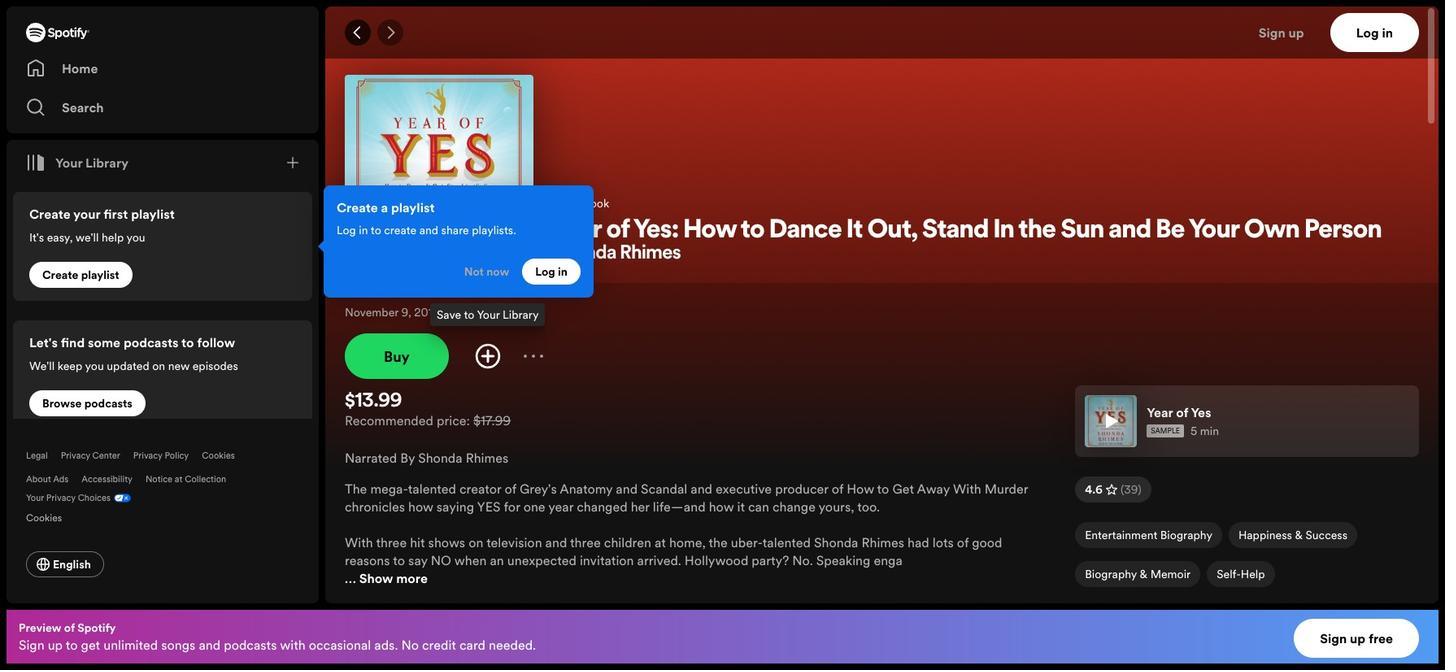 Task type: describe. For each thing, give the bounding box(es) containing it.
show
[[359, 570, 393, 587]]

sample
[[1152, 426, 1181, 436]]

privacy for privacy center
[[61, 450, 90, 462]]

1 vertical spatial shonda
[[418, 449, 463, 467]]

free
[[1369, 630, 1394, 648]]

yes
[[477, 498, 501, 516]]

dance
[[770, 218, 842, 244]]

rhimes inside with three hit shows on television and three children at home, the uber-talented shonda rhimes had lots of good reasons to say no when an unexpected invitation arrived. hollywood party? no. speaking enga
[[862, 534, 905, 552]]

good
[[973, 534, 1003, 552]]

and inside the create a playlist log in to create and share playlists.
[[420, 222, 439, 239]]

to inside the create a playlist log in to create and share playlists.
[[371, 222, 381, 239]]

buy
[[384, 346, 410, 367]]

1 how from the left
[[408, 498, 434, 516]]

& for happiness
[[1296, 527, 1304, 544]]

you for first
[[126, 229, 145, 246]]

$13.99
[[345, 392, 402, 412]]

up inside preview of spotify sign up to get unlimited songs and podcasts with occasional ads. no credit card needed.
[[48, 636, 63, 654]]

& for biography
[[1140, 566, 1148, 583]]

not now
[[464, 264, 510, 280]]

39
[[1125, 482, 1138, 498]]

keep
[[58, 358, 82, 374]]

playlist inside create playlist button
[[81, 267, 119, 283]]

party?
[[752, 552, 790, 570]]

and inside with three hit shows on television and three children at home, the uber-talented shonda rhimes had lots of good reasons to say no when an unexpected invitation arrived. hollywood party? no. speaking enga
[[546, 534, 567, 552]]

2 three from the left
[[570, 534, 601, 552]]

1 horizontal spatial cookies link
[[202, 450, 235, 462]]

0 horizontal spatial min
[[483, 304, 502, 321]]

and right scandal
[[691, 480, 713, 498]]

happiness & success link
[[1229, 522, 1358, 555]]

person
[[1305, 218, 1383, 244]]

biography inside biography & memoir checkbox
[[1086, 566, 1138, 583]]

privacy down ads
[[46, 492, 76, 504]]

narrated
[[345, 449, 397, 467]]

price:
[[437, 412, 470, 430]]

podcasts inside let's find some podcasts to follow we'll keep you updated on new episodes
[[124, 334, 179, 352]]

arrived.
[[638, 552, 682, 570]]

( 39 )
[[1121, 482, 1142, 498]]

happiness & success
[[1239, 527, 1348, 544]]

spotify image
[[26, 23, 90, 42]]

save
[[437, 307, 462, 323]]

7 hr 4 min
[[451, 304, 502, 321]]

save to your library tooltip
[[437, 307, 539, 323]]

log in button for sign up
[[1331, 13, 1420, 52]]

find
[[61, 334, 85, 352]]

1 vertical spatial min
[[1201, 423, 1220, 439]]

english button
[[26, 552, 104, 578]]

2 how from the left
[[709, 498, 734, 516]]

songs
[[161, 636, 196, 654]]

how inside audiobook year of yes: how to dance it out, stand in the sun and be your own person shonda rhimes
[[684, 218, 737, 244]]

4.6
[[1086, 482, 1103, 498]]

with inside the mega-talented creator of grey's anatomy and scandal and executive producer of how to get away with murder chronicles how saying yes for one year changed her life―and how it can change yours, too.
[[954, 480, 982, 498]]

sign for sign up free
[[1321, 630, 1348, 648]]

create for a
[[337, 199, 378, 216]]

buy button
[[345, 334, 449, 379]]

notice at collection
[[146, 474, 226, 486]]

create a playlist log in to create and share playlists.
[[337, 199, 516, 239]]

browse
[[42, 395, 82, 412]]

it
[[738, 498, 745, 516]]

2015
[[414, 304, 439, 321]]

Happiness & Success checkbox
[[1229, 522, 1358, 548]]

be
[[1157, 218, 1186, 244]]

we'll
[[75, 229, 99, 246]]

own
[[1245, 218, 1301, 244]]

sign up free button
[[1295, 619, 1420, 658]]

1 three from the left
[[376, 534, 407, 552]]

with inside with three hit shows on television and three children at home, the uber-talented shonda rhimes had lots of good reasons to say no when an unexpected invitation arrived. hollywood party? no. speaking enga
[[345, 534, 373, 552]]

on inside let's find some podcasts to follow we'll keep you updated on new episodes
[[152, 358, 165, 374]]

biography & memoir link
[[1076, 561, 1201, 594]]

entertainment biography
[[1086, 527, 1213, 544]]

your down about
[[26, 492, 44, 504]]

november 9, 2015
[[345, 304, 439, 321]]

to inside the mega-talented creator of grey's anatomy and scandal and executive producer of how to get away with murder chronicles how saying yes for one year changed her life―and how it can change yours, too.
[[878, 480, 890, 498]]

your inside button
[[55, 154, 82, 172]]

playlists.
[[472, 222, 516, 239]]

preview of spotify sign up to get unlimited songs and podcasts with occasional ads. no credit card needed.
[[19, 620, 536, 654]]

and inside audiobook year of yes: how to dance it out, stand in the sun and be your own person shonda rhimes
[[1110, 218, 1152, 244]]

spotify
[[77, 620, 116, 636]]

privacy policy
[[133, 450, 189, 462]]

legal link
[[26, 450, 48, 462]]

with three hit shows on television and three children at home, the uber-talented shonda rhimes had lots of good reasons to say no when an unexpected invitation arrived. hollywood party? no. speaking enga
[[345, 534, 1003, 570]]

speaking
[[817, 552, 871, 570]]

log in for sign up
[[1357, 24, 1394, 41]]

preview
[[19, 620, 61, 636]]

about ads
[[26, 474, 69, 486]]

yes
[[1192, 404, 1212, 421]]

privacy center link
[[61, 450, 120, 462]]

needed.
[[489, 636, 536, 654]]

7
[[451, 304, 457, 321]]

your right hr
[[477, 307, 500, 323]]

november
[[345, 304, 399, 321]]

new
[[168, 358, 190, 374]]

too.
[[858, 498, 881, 516]]

chronicles
[[345, 498, 405, 516]]

up for sign up
[[1289, 24, 1305, 41]]

help
[[102, 229, 124, 246]]

sign up free
[[1321, 630, 1394, 648]]

about
[[26, 474, 51, 486]]

library inside button
[[86, 154, 129, 172]]

save to your library
[[437, 307, 539, 323]]

audiobook year of yes: how to dance it out, stand in the sun and be your own person shonda rhimes
[[553, 195, 1383, 264]]

cookies for 'cookies' link to the left
[[26, 511, 62, 525]]

your inside audiobook year of yes: how to dance it out, stand in the sun and be your own person shonda rhimes
[[1190, 218, 1240, 244]]

it's
[[29, 229, 44, 246]]

hr
[[460, 304, 470, 321]]

year
[[549, 498, 574, 516]]

california consumer privacy act (ccpa) opt-out icon image
[[111, 492, 131, 508]]

biography inside entertainment biography option
[[1161, 527, 1213, 544]]

search link
[[26, 91, 299, 124]]

success
[[1306, 527, 1348, 544]]

recommended
[[345, 412, 434, 430]]

year inside audiobook year of yes: how to dance it out, stand in the sun and be your own person shonda rhimes
[[553, 218, 602, 244]]

of left yes
[[1177, 404, 1189, 421]]

hollywood
[[685, 552, 749, 570]]

get
[[81, 636, 100, 654]]

sign inside preview of spotify sign up to get unlimited songs and podcasts with occasional ads. no credit card needed.
[[19, 636, 44, 654]]

1 horizontal spatial year
[[1148, 404, 1174, 421]]

a
[[381, 199, 388, 216]]

policy
[[165, 450, 189, 462]]

choices
[[78, 492, 111, 504]]

create for playlist
[[42, 267, 78, 283]]

can
[[749, 498, 770, 516]]

changed
[[577, 498, 628, 516]]

it
[[847, 218, 863, 244]]

episodes
[[193, 358, 238, 374]]

$13.99 recommended price: $17.99
[[345, 392, 511, 430]]

search
[[62, 98, 104, 116]]



Task type: locate. For each thing, give the bounding box(es) containing it.
playlist up "create"
[[391, 199, 435, 216]]

log right sign up "button"
[[1357, 24, 1380, 41]]

sign inside sign up free button
[[1321, 630, 1348, 648]]

biography & memoir
[[1086, 566, 1191, 583]]

privacy up notice
[[133, 450, 163, 462]]

at right notice
[[175, 474, 183, 486]]

happiness
[[1239, 527, 1293, 544]]

now
[[487, 264, 510, 280]]

and down year
[[546, 534, 567, 552]]

let's find some podcasts to follow we'll keep you updated on new episodes
[[29, 334, 238, 374]]

0 vertical spatial on
[[152, 358, 165, 374]]

1 horizontal spatial min
[[1201, 423, 1220, 439]]

updated
[[107, 358, 149, 374]]

an
[[490, 552, 504, 570]]

scandal
[[641, 480, 688, 498]]

the for in
[[1019, 218, 1057, 244]]

0 horizontal spatial how
[[684, 218, 737, 244]]

0 horizontal spatial log
[[337, 222, 356, 239]]

producer
[[776, 480, 829, 498]]

0 vertical spatial min
[[483, 304, 502, 321]]

1 horizontal spatial how
[[847, 480, 875, 498]]

year down audiobook
[[553, 218, 602, 244]]

0 horizontal spatial sign
[[19, 636, 44, 654]]

some
[[88, 334, 121, 352]]

up inside sign up "button"
[[1289, 24, 1305, 41]]

browse podcasts link
[[29, 391, 146, 417]]

how inside the mega-talented creator of grey's anatomy and scandal and executive producer of how to get away with murder chronicles how saying yes for one year changed her life―and how it can change yours, too.
[[847, 480, 875, 498]]

the left uber-
[[709, 534, 728, 552]]

first
[[104, 205, 128, 223]]

the for home,
[[709, 534, 728, 552]]

1 vertical spatial &
[[1140, 566, 1148, 583]]

creator
[[460, 480, 502, 498]]

accessibility
[[82, 474, 133, 486]]

children
[[604, 534, 652, 552]]

log in button inside top bar and user menu element
[[1331, 13, 1420, 52]]

to inside with three hit shows on television and three children at home, the uber-talented shonda rhimes had lots of good reasons to say no when an unexpected invitation arrived. hollywood party? no. speaking enga
[[393, 552, 405, 570]]

on left new
[[152, 358, 165, 374]]

0 vertical spatial cookies link
[[202, 450, 235, 462]]

television
[[487, 534, 542, 552]]

& left success
[[1296, 527, 1304, 544]]

min right 4
[[483, 304, 502, 321]]

1 vertical spatial with
[[345, 534, 373, 552]]

1 horizontal spatial at
[[655, 534, 666, 552]]

shonda right by
[[418, 449, 463, 467]]

playlist inside the create a playlist log in to create and share playlists.
[[391, 199, 435, 216]]

of inside with three hit shows on television and three children at home, the uber-talented shonda rhimes had lots of good reasons to say no when an unexpected invitation arrived. hollywood party? no. speaking enga
[[958, 534, 969, 552]]

shonda down audiobook
[[553, 244, 617, 264]]

log in button for not now
[[523, 259, 581, 285]]

1 vertical spatial year
[[1148, 404, 1174, 421]]

1 horizontal spatial playlist
[[131, 205, 175, 223]]

not
[[464, 264, 484, 280]]

1 horizontal spatial the
[[1019, 218, 1057, 244]]

2 vertical spatial rhimes
[[862, 534, 905, 552]]

library up first
[[86, 154, 129, 172]]

sign inside sign up "button"
[[1259, 24, 1286, 41]]

0 vertical spatial year
[[553, 218, 602, 244]]

your library
[[55, 154, 129, 172]]

three down changed
[[570, 534, 601, 552]]

0 horizontal spatial cookies link
[[26, 508, 75, 526]]

main element
[[7, 7, 319, 604]]

0 vertical spatial the
[[1019, 218, 1057, 244]]

0 vertical spatial &
[[1296, 527, 1304, 544]]

the right in
[[1019, 218, 1057, 244]]

1 vertical spatial log in button
[[523, 259, 581, 285]]

with up '…'
[[345, 534, 373, 552]]

entertainment biography link
[[1076, 522, 1223, 555]]

the inside audiobook year of yes: how to dance it out, stand in the sun and be your own person shonda rhimes
[[1019, 218, 1057, 244]]

shonda inside audiobook year of yes: how to dance it out, stand in the sun and be your own person shonda rhimes
[[553, 244, 617, 264]]

up inside sign up free button
[[1351, 630, 1366, 648]]

2 vertical spatial log
[[536, 264, 556, 280]]

center
[[92, 450, 120, 462]]

the
[[345, 480, 367, 498]]

when
[[455, 552, 487, 570]]

playlist
[[391, 199, 435, 216], [131, 205, 175, 223], [81, 267, 119, 283]]

1 vertical spatial podcasts
[[84, 395, 133, 412]]

talented down 'narrated by shonda rhimes'
[[408, 480, 456, 498]]

1 vertical spatial library
[[503, 307, 539, 323]]

cookies
[[202, 450, 235, 462], [26, 511, 62, 525]]

0 vertical spatial you
[[126, 229, 145, 246]]

create up easy,
[[29, 205, 71, 223]]

0 vertical spatial talented
[[408, 480, 456, 498]]

0 vertical spatial how
[[684, 218, 737, 244]]

0 vertical spatial cookies
[[202, 450, 235, 462]]

of left grey's
[[505, 480, 517, 498]]

accessibility link
[[82, 474, 133, 486]]

cookies down your privacy choices
[[26, 511, 62, 525]]

your privacy choices
[[26, 492, 111, 504]]

0 vertical spatial shonda
[[553, 244, 617, 264]]

to inside let's find some podcasts to follow we'll keep you updated on new episodes
[[182, 334, 194, 352]]

1 horizontal spatial log
[[536, 264, 556, 280]]

log in for not now
[[536, 264, 568, 280]]

top bar and user menu element
[[325, 7, 1439, 59]]

at inside with three hit shows on television and three children at home, the uber-talented shonda rhimes had lots of good reasons to say no when an unexpected invitation arrived. hollywood party? no. speaking enga
[[655, 534, 666, 552]]

0 horizontal spatial biography
[[1086, 566, 1138, 583]]

& left memoir
[[1140, 566, 1148, 583]]

0 vertical spatial log in
[[1357, 24, 1394, 41]]

how
[[408, 498, 434, 516], [709, 498, 734, 516]]

legal
[[26, 450, 48, 462]]

go back image
[[352, 26, 365, 39]]

your up your
[[55, 154, 82, 172]]

one
[[524, 498, 546, 516]]

1 horizontal spatial log in
[[1357, 24, 1394, 41]]

1 horizontal spatial three
[[570, 534, 601, 552]]

0 horizontal spatial how
[[408, 498, 434, 516]]

you for some
[[85, 358, 104, 374]]

Self-Help checkbox
[[1208, 561, 1276, 587]]

playlist down help on the left top
[[81, 267, 119, 283]]

podcasts down updated
[[84, 395, 133, 412]]

shonda inside with three hit shows on television and three children at home, the uber-talented shonda rhimes had lots of good reasons to say no when an unexpected invitation arrived. hollywood party? no. speaking enga
[[814, 534, 859, 552]]

your
[[73, 205, 100, 223]]

1 horizontal spatial cookies
[[202, 450, 235, 462]]

life―and
[[653, 498, 706, 516]]

create inside create your first playlist it's easy, we'll help you
[[29, 205, 71, 223]]

anatomy
[[560, 480, 613, 498]]

of left too.
[[832, 480, 844, 498]]

0 vertical spatial at
[[175, 474, 183, 486]]

grey's
[[520, 480, 557, 498]]

with right away
[[954, 480, 982, 498]]

stand
[[923, 218, 989, 244]]

1 vertical spatial the
[[709, 534, 728, 552]]

create inside button
[[42, 267, 78, 283]]

0 vertical spatial log
[[1357, 24, 1380, 41]]

privacy up ads
[[61, 450, 90, 462]]

of
[[607, 218, 630, 244], [1177, 404, 1189, 421], [505, 480, 517, 498], [832, 480, 844, 498], [958, 534, 969, 552], [64, 620, 75, 636]]

1 vertical spatial log in
[[536, 264, 568, 280]]

log inside the create a playlist log in to create and share playlists.
[[337, 222, 356, 239]]

and left the share
[[420, 222, 439, 239]]

credit
[[422, 636, 456, 654]]

no
[[431, 552, 452, 570]]

create down easy,
[[42, 267, 78, 283]]

talented down change
[[763, 534, 811, 552]]

how left get
[[847, 480, 875, 498]]

0 horizontal spatial cookies
[[26, 511, 62, 525]]

of inside preview of spotify sign up to get unlimited songs and podcasts with occasional ads. no credit card needed.
[[64, 620, 75, 636]]

1 vertical spatial biography
[[1086, 566, 1138, 583]]

create left a
[[337, 199, 378, 216]]

in inside the create a playlist log in to create and share playlists.
[[359, 222, 368, 239]]

min right 5
[[1201, 423, 1220, 439]]

1 horizontal spatial &
[[1296, 527, 1304, 544]]

biography up memoir
[[1161, 527, 1213, 544]]

1 horizontal spatial how
[[709, 498, 734, 516]]

card
[[460, 636, 486, 654]]

and inside preview of spotify sign up to get unlimited songs and podcasts with occasional ads. no credit card needed.
[[199, 636, 221, 654]]

0 vertical spatial rhimes
[[620, 244, 681, 264]]

your library button
[[20, 146, 135, 179]]

sign up button
[[1253, 13, 1331, 52]]

create inside the create a playlist log in to create and share playlists.
[[337, 199, 378, 216]]

to inside audiobook year of yes: how to dance it out, stand in the sun and be your own person shonda rhimes
[[741, 218, 765, 244]]

and right songs
[[199, 636, 221, 654]]

0 horizontal spatial log in button
[[523, 259, 581, 285]]

0 horizontal spatial the
[[709, 534, 728, 552]]

1 horizontal spatial talented
[[763, 534, 811, 552]]

2 horizontal spatial shonda
[[814, 534, 859, 552]]

9,
[[402, 304, 411, 321]]

sign for sign up
[[1259, 24, 1286, 41]]

shonda down yours,
[[814, 534, 859, 552]]

notice at collection link
[[146, 474, 226, 486]]

help
[[1242, 566, 1266, 583]]

…
[[345, 570, 356, 587]]

0 vertical spatial with
[[954, 480, 982, 498]]

create
[[384, 222, 417, 239]]

sample element
[[1148, 425, 1185, 438]]

2 horizontal spatial playlist
[[391, 199, 435, 216]]

1 vertical spatial at
[[655, 534, 666, 552]]

self-help link
[[1208, 561, 1276, 594]]

1 vertical spatial talented
[[763, 534, 811, 552]]

cookies link down your privacy choices
[[26, 508, 75, 526]]

year up sample
[[1148, 404, 1174, 421]]

three left hit
[[376, 534, 407, 552]]

we'll
[[29, 358, 55, 374]]

on inside with three hit shows on television and three children at home, the uber-talented shonda rhimes had lots of good reasons to say no when an unexpected invitation arrived. hollywood party? no. speaking enga
[[469, 534, 484, 552]]

privacy center
[[61, 450, 120, 462]]

1 vertical spatial how
[[847, 480, 875, 498]]

go forward image
[[384, 26, 397, 39]]

0 horizontal spatial log in
[[536, 264, 568, 280]]

ads
[[53, 474, 69, 486]]

2 horizontal spatial up
[[1351, 630, 1366, 648]]

how right yes:
[[684, 218, 737, 244]]

privacy for privacy policy
[[133, 450, 163, 462]]

1 horizontal spatial on
[[469, 534, 484, 552]]

unexpected
[[508, 552, 577, 570]]

2 horizontal spatial log
[[1357, 24, 1380, 41]]

0 horizontal spatial rhimes
[[466, 449, 509, 467]]

1 vertical spatial cookies link
[[26, 508, 75, 526]]

in for not now
[[558, 264, 568, 280]]

1 horizontal spatial you
[[126, 229, 145, 246]]

1 horizontal spatial up
[[1289, 24, 1305, 41]]

0 horizontal spatial up
[[48, 636, 63, 654]]

cookies up collection
[[202, 450, 235, 462]]

1 horizontal spatial rhimes
[[620, 244, 681, 264]]

of left get
[[64, 620, 75, 636]]

talented inside with three hit shows on television and three children at home, the uber-talented shonda rhimes had lots of good reasons to say no when an unexpected invitation arrived. hollywood party? no. speaking enga
[[763, 534, 811, 552]]

Entertainment Biography checkbox
[[1076, 522, 1223, 548]]

1 horizontal spatial shonda
[[553, 244, 617, 264]]

how left it
[[709, 498, 734, 516]]

podcasts left "with"
[[224, 636, 277, 654]]

log inside top bar and user menu element
[[1357, 24, 1380, 41]]

home,
[[670, 534, 706, 552]]

home
[[62, 59, 98, 77]]

away
[[918, 480, 950, 498]]

with
[[280, 636, 306, 654]]

(
[[1121, 482, 1125, 498]]

you right help on the left top
[[126, 229, 145, 246]]

of inside audiobook year of yes: how to dance it out, stand in the sun and be your own person shonda rhimes
[[607, 218, 630, 244]]

talented
[[408, 480, 456, 498], [763, 534, 811, 552]]

2 horizontal spatial in
[[1383, 24, 1394, 41]]

sun
[[1061, 218, 1105, 244]]

to
[[741, 218, 765, 244], [371, 222, 381, 239], [464, 307, 475, 323], [182, 334, 194, 352], [878, 480, 890, 498], [393, 552, 405, 570], [66, 636, 78, 654]]

up
[[1289, 24, 1305, 41], [1351, 630, 1366, 648], [48, 636, 63, 654]]

narrated by shonda rhimes
[[345, 449, 509, 467]]

at inside main element
[[175, 474, 183, 486]]

log left "create"
[[337, 222, 356, 239]]

1 horizontal spatial sign
[[1259, 24, 1286, 41]]

0 vertical spatial library
[[86, 154, 129, 172]]

and left scandal
[[616, 480, 638, 498]]

$17.99
[[474, 412, 511, 430]]

1 vertical spatial you
[[85, 358, 104, 374]]

podcasts up updated
[[124, 334, 179, 352]]

you inside let's find some podcasts to follow we'll keep you updated on new episodes
[[85, 358, 104, 374]]

home link
[[26, 52, 299, 85]]

no
[[402, 636, 419, 654]]

1 vertical spatial rhimes
[[466, 449, 509, 467]]

1 vertical spatial on
[[469, 534, 484, 552]]

0 horizontal spatial with
[[345, 534, 373, 552]]

more
[[396, 570, 428, 587]]

5
[[1191, 423, 1198, 439]]

the inside with three hit shows on television and three children at home, the uber-talented shonda rhimes had lots of good reasons to say no when an unexpected invitation arrived. hollywood party? no. speaking enga
[[709, 534, 728, 552]]

0 horizontal spatial talented
[[408, 480, 456, 498]]

2 horizontal spatial rhimes
[[862, 534, 905, 552]]

talented inside the mega-talented creator of grey's anatomy and scandal and executive producer of how to get away with murder chronicles how saying yes for one year changed her life―and how it can change yours, too.
[[408, 480, 456, 498]]

1 horizontal spatial log in button
[[1331, 13, 1420, 52]]

log right the now
[[536, 264, 556, 280]]

yes:
[[634, 218, 679, 244]]

1 vertical spatial log
[[337, 222, 356, 239]]

of left yes:
[[607, 218, 630, 244]]

follow
[[197, 334, 235, 352]]

0 vertical spatial podcasts
[[124, 334, 179, 352]]

1 horizontal spatial biography
[[1161, 527, 1213, 544]]

2 horizontal spatial sign
[[1321, 630, 1348, 648]]

at left the 'home,'
[[655, 534, 666, 552]]

privacy policy link
[[133, 450, 189, 462]]

log in button
[[1331, 13, 1420, 52], [523, 259, 581, 285]]

with
[[954, 480, 982, 498], [345, 534, 373, 552]]

log for not now
[[536, 264, 556, 280]]

you right keep
[[85, 358, 104, 374]]

0 horizontal spatial shonda
[[418, 449, 463, 467]]

0 horizontal spatial in
[[359, 222, 368, 239]]

log in inside top bar and user menu element
[[1357, 24, 1394, 41]]

in
[[1383, 24, 1394, 41], [359, 222, 368, 239], [558, 264, 568, 280]]

playlist inside create your first playlist it's easy, we'll help you
[[131, 205, 175, 223]]

year of yes: how to dance it out, stand in the sun and be your own person image
[[345, 75, 534, 264]]

cookies link up collection
[[202, 450, 235, 462]]

browse podcasts
[[42, 395, 133, 412]]

unlimited
[[104, 636, 158, 654]]

1 vertical spatial in
[[359, 222, 368, 239]]

cookies for 'cookies' link to the right
[[202, 450, 235, 462]]

your right be
[[1190, 218, 1240, 244]]

you inside create your first playlist it's easy, we'll help you
[[126, 229, 145, 246]]

podcasts inside preview of spotify sign up to get unlimited songs and podcasts with occasional ads. no credit card needed.
[[224, 636, 277, 654]]

0 horizontal spatial three
[[376, 534, 407, 552]]

in inside top bar and user menu element
[[1383, 24, 1394, 41]]

biography down entertainment
[[1086, 566, 1138, 583]]

0 horizontal spatial at
[[175, 474, 183, 486]]

rhimes
[[620, 244, 681, 264], [466, 449, 509, 467], [862, 534, 905, 552]]

2 vertical spatial podcasts
[[224, 636, 277, 654]]

of right lots
[[958, 534, 969, 552]]

and left be
[[1110, 218, 1152, 244]]

executive
[[716, 480, 772, 498]]

1 vertical spatial cookies
[[26, 511, 62, 525]]

create for your
[[29, 205, 71, 223]]

sign
[[1259, 24, 1286, 41], [1321, 630, 1348, 648], [19, 636, 44, 654]]

0 horizontal spatial you
[[85, 358, 104, 374]]

1 horizontal spatial in
[[558, 264, 568, 280]]

0 horizontal spatial year
[[553, 218, 602, 244]]

rhimes inside audiobook year of yes: how to dance it out, stand in the sun and be your own person shonda rhimes
[[620, 244, 681, 264]]

shonda
[[553, 244, 617, 264], [418, 449, 463, 467], [814, 534, 859, 552]]

2 vertical spatial shonda
[[814, 534, 859, 552]]

to inside preview of spotify sign up to get unlimited songs and podcasts with occasional ads. no credit card needed.
[[66, 636, 78, 654]]

up for sign up free
[[1351, 630, 1366, 648]]

in for sign up
[[1383, 24, 1394, 41]]

log for sign up
[[1357, 24, 1380, 41]]

0 horizontal spatial playlist
[[81, 267, 119, 283]]

yours,
[[819, 498, 855, 516]]

Biography & Memoir checkbox
[[1076, 561, 1201, 587]]

lots
[[933, 534, 954, 552]]

1 horizontal spatial with
[[954, 480, 982, 498]]

library right 4
[[503, 307, 539, 323]]

0 vertical spatial log in button
[[1331, 13, 1420, 52]]

year of yes image
[[1086, 395, 1138, 448]]

how left "saying"
[[408, 498, 434, 516]]

0 vertical spatial in
[[1383, 24, 1394, 41]]

0 horizontal spatial library
[[86, 154, 129, 172]]

in
[[994, 218, 1015, 244]]

create playlist button
[[29, 262, 132, 288]]

playlist right first
[[131, 205, 175, 223]]

0 vertical spatial biography
[[1161, 527, 1213, 544]]

2 vertical spatial in
[[558, 264, 568, 280]]

1 horizontal spatial library
[[503, 307, 539, 323]]

on left "an"
[[469, 534, 484, 552]]



Task type: vqa. For each thing, say whether or not it's contained in the screenshot.
Of
yes



